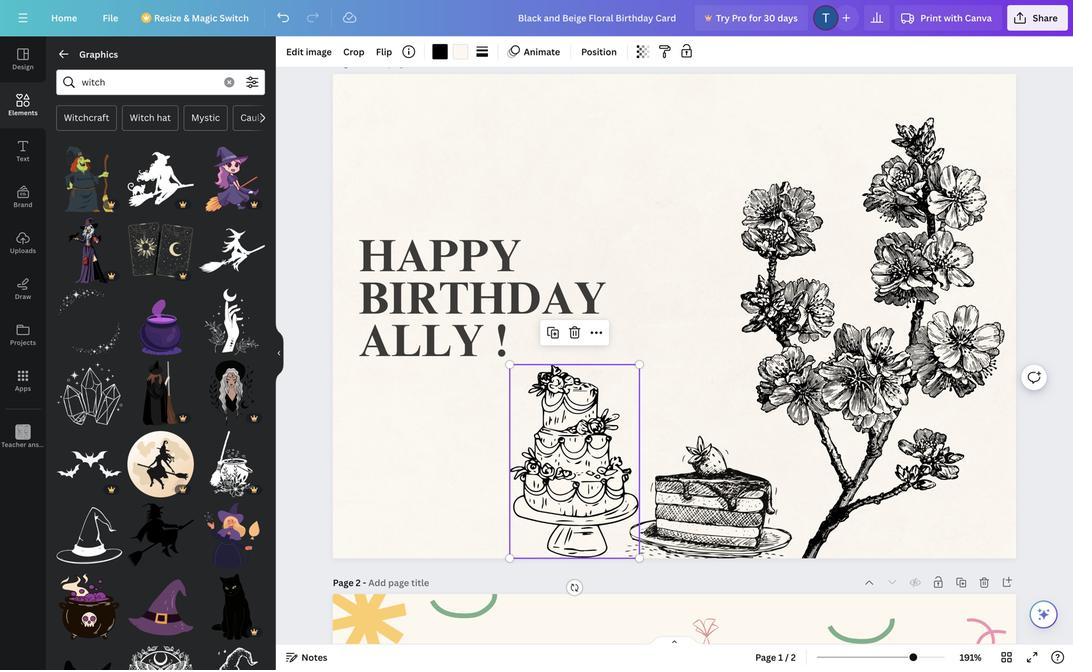 Task type: describe. For each thing, give the bounding box(es) containing it.
page for page 2
[[333, 577, 354, 589]]

page 2 -
[[333, 577, 369, 589]]

notes button
[[281, 648, 333, 668]]

0 horizontal spatial 2
[[356, 577, 361, 589]]

main menu bar
[[0, 0, 1074, 36]]

projects
[[10, 339, 36, 347]]

text button
[[0, 128, 46, 174]]

191%
[[960, 652, 982, 664]]

halloween witch cat image
[[56, 646, 122, 671]]

/
[[785, 652, 789, 664]]

page 1 / 2
[[756, 652, 796, 664]]

color group
[[430, 42, 471, 62]]

teacher answer keys
[[1, 441, 66, 450]]

30
[[764, 12, 776, 24]]

witch broom simple halloween doodles image
[[56, 574, 122, 641]]

brand button
[[0, 174, 46, 220]]

#fef8ee image
[[453, 44, 468, 59]]

uploads button
[[0, 220, 46, 266]]

text
[[16, 155, 30, 163]]

tarot cards illustration image
[[128, 218, 194, 284]]

purple halloween witch hat image
[[128, 574, 194, 641]]

mystic
[[191, 112, 220, 124]]

edit
[[286, 46, 304, 58]]

file
[[103, 12, 118, 24]]

crop button
[[338, 42, 370, 62]]

witch - modern cartoon style character image
[[56, 146, 122, 213]]

flip button
[[371, 42, 397, 62]]

brand
[[13, 201, 33, 209]]

- for page 2 -
[[363, 577, 366, 589]]

page title text field for page 1 -
[[368, 56, 430, 69]]

try pro for 30 days button
[[695, 5, 808, 31]]

illustration of witch image
[[199, 360, 265, 427]]

cauldron
[[240, 112, 280, 124]]

home
[[51, 12, 77, 24]]

design button
[[0, 36, 46, 82]]

resize & magic switch button
[[134, 5, 259, 31]]

page 1 -
[[333, 57, 368, 69]]

print with canva button
[[895, 5, 1003, 31]]

file button
[[93, 5, 129, 31]]

side panel tab list
[[0, 36, 66, 461]]

ally
[[359, 324, 484, 369]]

witchcraft
[[64, 112, 109, 124]]

show pages image
[[644, 636, 705, 647]]

days
[[778, 12, 798, 24]]

try
[[716, 12, 730, 24]]

apps
[[15, 385, 31, 393]]

for
[[749, 12, 762, 24]]

print with canva
[[921, 12, 992, 24]]

witch riding a broom silhouette illustration image
[[128, 503, 194, 569]]

1 for /
[[779, 652, 783, 664]]

answer
[[28, 441, 50, 450]]

witch hat
[[130, 112, 171, 124]]

uploads
[[10, 247, 36, 255]]

resize
[[154, 12, 182, 24]]



Task type: locate. For each thing, give the bounding box(es) containing it.
1 vertical spatial page
[[333, 577, 354, 589]]

graphics
[[79, 48, 118, 60]]

0 vertical spatial 1
[[356, 57, 361, 69]]

flip
[[376, 46, 392, 58]]

witch halloween illustration image
[[128, 360, 194, 427]]

!
[[496, 324, 508, 369]]

1
[[356, 57, 361, 69], [779, 652, 783, 664]]

animate button
[[503, 42, 566, 62]]

Design title text field
[[508, 5, 690, 31]]

image
[[306, 46, 332, 58]]

witch in broom isolated icon image
[[128, 432, 194, 498]]

with
[[944, 12, 963, 24]]

projects button
[[0, 312, 46, 358]]

notes
[[302, 652, 327, 664]]

#fef8ee image
[[453, 44, 468, 59]]

2
[[356, 577, 361, 589], [791, 652, 796, 664]]

1 horizontal spatial 1
[[779, 652, 783, 664]]

-
[[363, 57, 366, 69], [363, 577, 366, 589]]

page inside button
[[756, 652, 776, 664]]

birthday
[[359, 281, 607, 327]]

1 horizontal spatial 2
[[791, 652, 796, 664]]

hat
[[157, 112, 171, 124]]

elements button
[[0, 82, 46, 128]]

cauldron button
[[233, 105, 288, 131]]

witchcraft button
[[56, 105, 117, 131]]

keys
[[52, 441, 66, 450]]

page 1 / 2 button
[[751, 648, 801, 668]]

switch
[[220, 12, 249, 24]]

share
[[1033, 12, 1058, 24]]

0 vertical spatial page title text field
[[368, 56, 430, 69]]

1 vertical spatial 2
[[791, 652, 796, 664]]

Page title text field
[[368, 56, 430, 69], [369, 577, 431, 590]]

ally !
[[359, 324, 508, 369]]

witch
[[130, 112, 155, 124]]

magic
[[192, 12, 218, 24]]

canva assistant image
[[1036, 608, 1052, 623]]

elements
[[8, 109, 38, 117]]

1 page title text field from the top
[[368, 56, 430, 69]]

happy
[[359, 239, 522, 284]]

- for page 1 -
[[363, 57, 366, 69]]

1 for -
[[356, 57, 361, 69]]

1 vertical spatial -
[[363, 577, 366, 589]]

191% button
[[950, 648, 992, 668]]

teacher
[[1, 441, 26, 450]]

draw button
[[0, 266, 46, 312]]

#000000 image
[[433, 44, 448, 59], [433, 44, 448, 59]]

0 vertical spatial -
[[363, 57, 366, 69]]

1 vertical spatial page title text field
[[369, 577, 431, 590]]

edit image button
[[281, 42, 337, 62]]

mystic button
[[184, 105, 228, 131]]

page title text field for page 2 -
[[369, 577, 431, 590]]

pro
[[732, 12, 747, 24]]

group
[[56, 139, 122, 213], [199, 139, 265, 213], [128, 146, 194, 213], [56, 210, 122, 284], [128, 210, 194, 284], [199, 210, 265, 284], [56, 281, 122, 355], [128, 281, 194, 355], [56, 353, 122, 427], [128, 353, 194, 427], [199, 353, 265, 427], [56, 424, 122, 498], [128, 424, 194, 498], [199, 432, 265, 498], [128, 503, 194, 569], [199, 503, 265, 569], [128, 567, 194, 641], [56, 574, 122, 641], [199, 574, 265, 641], [56, 638, 122, 671], [128, 638, 194, 671], [199, 638, 265, 671]]

;
[[22, 442, 24, 449]]

witch cartoon style illustration image
[[199, 146, 265, 213]]

hide image
[[275, 323, 284, 384]]

Search graphics search field
[[82, 70, 217, 95]]

position button
[[576, 42, 622, 62]]

0 vertical spatial 2
[[356, 577, 361, 589]]

0 vertical spatial page
[[333, 57, 354, 69]]

canva
[[965, 12, 992, 24]]

1 vertical spatial 1
[[779, 652, 783, 664]]

1 inside button
[[779, 652, 783, 664]]

&
[[184, 12, 190, 24]]

animate
[[524, 46, 560, 58]]

2 vertical spatial page
[[756, 652, 776, 664]]

design
[[12, 63, 34, 71]]

resize & magic switch
[[154, 12, 249, 24]]

edit image
[[286, 46, 332, 58]]

untitled media image
[[199, 574, 265, 641]]

1 left /
[[779, 652, 783, 664]]

2 inside button
[[791, 652, 796, 664]]

position
[[582, 46, 617, 58]]

print
[[921, 12, 942, 24]]

witch hat button
[[122, 105, 179, 131]]

share button
[[1008, 5, 1068, 31]]

home link
[[41, 5, 87, 31]]

young lovely witch illustration image
[[199, 503, 265, 569]]

try pro for 30 days
[[716, 12, 798, 24]]

page
[[333, 57, 354, 69], [333, 577, 354, 589], [756, 652, 776, 664]]

1 left "flip"
[[356, 57, 361, 69]]

crop
[[343, 46, 365, 58]]

draw
[[15, 293, 31, 301]]

page for page 1
[[333, 57, 354, 69]]

witch with raven illustration image
[[56, 218, 122, 284]]

2 page title text field from the top
[[369, 577, 431, 590]]

0 horizontal spatial 1
[[356, 57, 361, 69]]

apps button
[[0, 358, 46, 404]]



Task type: vqa. For each thing, say whether or not it's contained in the screenshot.
"1" in Page 1 / 2 button
yes



